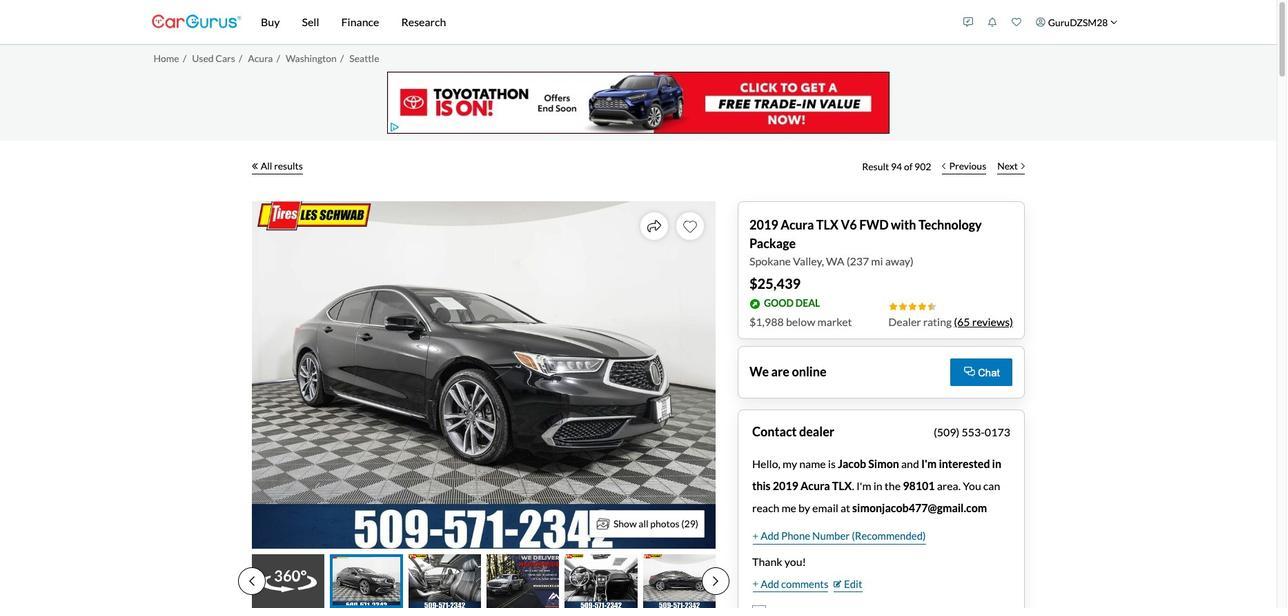 Task type: locate. For each thing, give the bounding box(es) containing it.
2019
[[750, 217, 778, 232], [773, 479, 798, 492]]

acura
[[248, 52, 273, 64], [781, 217, 814, 232], [801, 479, 830, 492]]

menu bar
[[242, 0, 956, 44]]

buy button
[[250, 0, 291, 44]]

/ right cars
[[239, 52, 242, 64]]

tlx for .
[[832, 479, 852, 492]]

0 vertical spatial i'm
[[921, 457, 937, 470]]

home
[[154, 52, 179, 64]]

in
[[992, 457, 1002, 470], [874, 479, 883, 492]]

by
[[799, 501, 810, 515]]

1 add from the top
[[761, 530, 779, 543]]

cargurus logo homepage link link
[[152, 2, 242, 42]]

2019 for v6
[[750, 217, 778, 232]]

with
[[891, 217, 916, 232]]

and
[[901, 457, 919, 470]]

add for add phone number (recommended)
[[761, 530, 779, 543]]

in left the
[[874, 479, 883, 492]]

0 vertical spatial 2019
[[750, 217, 778, 232]]

0173
[[985, 426, 1010, 439]]

acura inside 2019 acura tlx v6 fwd with technology package spokane valley, wa (237 mi away)
[[781, 217, 814, 232]]

chat
[[978, 367, 1000, 379]]

you!
[[785, 555, 806, 568]]

interested
[[939, 457, 990, 470]]

902
[[915, 161, 931, 173]]

next page image
[[713, 577, 719, 588]]

0 horizontal spatial in
[[874, 479, 883, 492]]

add inside add comments button
[[761, 578, 779, 590]]

show
[[614, 518, 637, 530]]

3 / from the left
[[277, 52, 280, 64]]

acura for package
[[781, 217, 814, 232]]

1 vertical spatial add
[[761, 578, 779, 590]]

prev page image
[[249, 577, 255, 588]]

email
[[812, 501, 839, 515]]

name
[[799, 457, 826, 470]]

$25,439
[[750, 275, 801, 292]]

$1,988
[[750, 315, 784, 328]]

98101
[[903, 479, 935, 492]]

dealer
[[889, 315, 921, 328]]

/ right acura link
[[277, 52, 280, 64]]

rating
[[923, 315, 952, 328]]

add inside add phone number (recommended) button
[[761, 530, 779, 543]]

/ left the used
[[183, 52, 186, 64]]

all results
[[261, 160, 303, 172]]

we
[[750, 364, 769, 380]]

seattle
[[349, 52, 379, 64]]

fwd
[[859, 217, 889, 232]]

2 vertical spatial acura
[[801, 479, 830, 492]]

simon
[[868, 457, 899, 470]]

acura down name
[[801, 479, 830, 492]]

cargurus logo homepage link image
[[152, 2, 242, 42]]

i'm inside the "i'm interested in this"
[[921, 457, 937, 470]]

0 vertical spatial in
[[992, 457, 1002, 470]]

vehicle full photo image
[[252, 201, 716, 549]]

in up can
[[992, 457, 1002, 470]]

1 vertical spatial acura
[[781, 217, 814, 232]]

next link
[[992, 152, 1030, 182]]

2 add from the top
[[761, 578, 779, 590]]

below
[[786, 315, 815, 328]]

plus image
[[753, 581, 758, 588]]

/ left seattle
[[340, 52, 344, 64]]

gurudzsm28 button
[[1029, 3, 1125, 41]]

(recommended)
[[852, 530, 926, 543]]

finance button
[[330, 0, 390, 44]]

gurudzsm28 menu item
[[1029, 3, 1125, 41]]

$1,988 below market
[[750, 315, 852, 328]]

2019 up package
[[750, 217, 778, 232]]

advertisement region
[[387, 71, 890, 134]]

i'm interested in this
[[752, 457, 1002, 492]]

0 vertical spatial add
[[761, 530, 779, 543]]

deal
[[796, 298, 820, 309]]

share image
[[647, 219, 661, 233]]

contact dealer
[[752, 424, 835, 439]]

buy
[[261, 15, 280, 28]]

mi
[[871, 254, 883, 267]]

tlx inside 2019 acura tlx v6 fwd with technology package spokane valley, wa (237 mi away)
[[816, 217, 839, 232]]

i'm right the and
[[921, 457, 937, 470]]

(509)
[[934, 426, 960, 439]]

(65 reviews) button
[[954, 314, 1013, 330]]

all
[[261, 160, 272, 172]]

jacob
[[838, 457, 866, 470]]

add phone number (recommended)
[[761, 530, 926, 543]]

home / used cars / acura / washington / seattle
[[154, 52, 379, 64]]

view vehicle photo 6 image
[[643, 555, 716, 609]]

previous link
[[937, 152, 992, 182]]

research button
[[390, 0, 457, 44]]

home link
[[154, 52, 179, 64]]

at
[[841, 501, 850, 515]]

cars
[[216, 52, 235, 64]]

market
[[818, 315, 852, 328]]

reach
[[752, 501, 779, 515]]

acura up package
[[781, 217, 814, 232]]

1 vertical spatial tlx
[[832, 479, 852, 492]]

dealer rating (65 reviews)
[[889, 315, 1013, 328]]

0 vertical spatial tlx
[[816, 217, 839, 232]]

result
[[862, 161, 889, 173]]

tlx up at
[[832, 479, 852, 492]]

tab list
[[238, 555, 730, 609]]

view vehicle photo 1 image
[[252, 555, 325, 609]]

2019 inside 2019 acura tlx v6 fwd with technology package spokane valley, wa (237 mi away)
[[750, 217, 778, 232]]

tlx left v6
[[816, 217, 839, 232]]

553-
[[962, 426, 985, 439]]

2019 up me
[[773, 479, 798, 492]]

acura right cars
[[248, 52, 273, 64]]

show all photos (29)
[[614, 518, 698, 530]]

number
[[812, 530, 850, 543]]

reviews)
[[972, 315, 1013, 328]]

is
[[828, 457, 836, 470]]

i'm
[[921, 457, 937, 470], [857, 479, 872, 492]]

2019 acura tlx v6 fwd with technology package spokane valley, wa (237 mi away)
[[750, 217, 982, 267]]

2019 acura tlx . i'm in the 98101
[[773, 479, 935, 492]]

simonjacob477@gmail.com
[[852, 501, 987, 515]]

1 horizontal spatial in
[[992, 457, 1002, 470]]

1 vertical spatial 2019
[[773, 479, 798, 492]]

my
[[783, 457, 797, 470]]

chevron right image
[[1022, 163, 1025, 169]]

show all photos (29) link
[[589, 510, 705, 538]]

i'm right .
[[857, 479, 872, 492]]

next
[[998, 160, 1018, 172]]

add right plus image
[[761, 530, 779, 543]]

spokane
[[750, 254, 791, 267]]

0 horizontal spatial i'm
[[857, 479, 872, 492]]

add a car review image
[[964, 17, 973, 27]]

chevron left image
[[942, 163, 946, 169]]

1 vertical spatial in
[[874, 479, 883, 492]]

in inside the "i'm interested in this"
[[992, 457, 1002, 470]]

1 horizontal spatial i'm
[[921, 457, 937, 470]]

used cars link
[[192, 52, 235, 64]]

add right plus icon
[[761, 578, 779, 590]]

(509) 553-0173
[[934, 426, 1010, 439]]

photos
[[650, 518, 680, 530]]



Task type: vqa. For each thing, say whether or not it's contained in the screenshot.
AREA. YOU CAN REACH ME BY EMAIL AT
yes



Task type: describe. For each thing, give the bounding box(es) containing it.
phone
[[781, 530, 810, 543]]

add for add comments
[[761, 578, 779, 590]]

result 94 of 902
[[862, 161, 931, 173]]

(65
[[954, 315, 970, 328]]

contact
[[752, 424, 797, 439]]

previous
[[949, 160, 986, 172]]

menu bar containing buy
[[242, 0, 956, 44]]

washington link
[[286, 52, 337, 64]]

chevron double left image
[[252, 163, 258, 169]]

dealer
[[799, 424, 835, 439]]

package
[[750, 236, 796, 251]]

user icon image
[[1036, 17, 1046, 27]]

.
[[852, 479, 854, 492]]

research
[[401, 15, 446, 28]]

finance
[[341, 15, 379, 28]]

chevron down image
[[1111, 18, 1118, 26]]

acura for 98101
[[801, 479, 830, 492]]

we are online
[[750, 364, 827, 380]]

(29)
[[681, 518, 698, 530]]

view vehicle photo 5 image
[[565, 555, 638, 609]]

good
[[764, 298, 794, 309]]

v6
[[841, 217, 857, 232]]

sell button
[[291, 0, 330, 44]]

plus image
[[753, 533, 758, 540]]

94
[[891, 161, 902, 173]]

view vehicle photo 3 image
[[408, 555, 481, 609]]

view vehicle photo 2 image
[[330, 555, 403, 609]]

good deal
[[764, 298, 820, 309]]

can
[[983, 479, 1000, 492]]

results
[[274, 160, 303, 172]]

of
[[904, 161, 913, 173]]

online
[[792, 364, 827, 380]]

used
[[192, 52, 214, 64]]

chat image
[[964, 367, 975, 377]]

1 / from the left
[[183, 52, 186, 64]]

1 vertical spatial i'm
[[857, 479, 872, 492]]

gurudzsm28
[[1048, 16, 1108, 28]]

acura link
[[248, 52, 273, 64]]

0 vertical spatial acura
[[248, 52, 273, 64]]

2 / from the left
[[239, 52, 242, 64]]

washington
[[286, 52, 337, 64]]

hello, my name is jacob simon and
[[752, 457, 921, 470]]

away)
[[885, 254, 914, 267]]

technology
[[919, 217, 982, 232]]

wa
[[826, 254, 845, 267]]

valley,
[[793, 254, 824, 267]]

tlx for v6
[[816, 217, 839, 232]]

add comments
[[761, 578, 829, 590]]

thank
[[752, 555, 783, 568]]

comments
[[781, 578, 829, 590]]

me
[[782, 501, 796, 515]]

add phone number (recommended) button
[[752, 528, 927, 546]]

edit image
[[834, 581, 842, 588]]

open notifications image
[[988, 17, 997, 27]]

thank you!
[[752, 555, 806, 568]]

all
[[639, 518, 649, 530]]

2019 for .
[[773, 479, 798, 492]]

are
[[771, 364, 790, 380]]

saved cars image
[[1012, 17, 1022, 27]]

edit
[[844, 578, 862, 590]]

area. you can reach me by email at
[[752, 479, 1000, 515]]

all results link
[[252, 152, 303, 182]]

this
[[752, 479, 771, 492]]

the
[[885, 479, 901, 492]]

4 / from the left
[[340, 52, 344, 64]]

add comments button
[[752, 576, 829, 594]]

view vehicle photo 4 image
[[487, 555, 559, 609]]

gurudzsm28 menu
[[956, 3, 1125, 41]]

hello,
[[752, 457, 781, 470]]

area.
[[937, 479, 961, 492]]

chat button
[[950, 359, 1013, 386]]

sell
[[302, 15, 319, 28]]

you
[[963, 479, 981, 492]]



